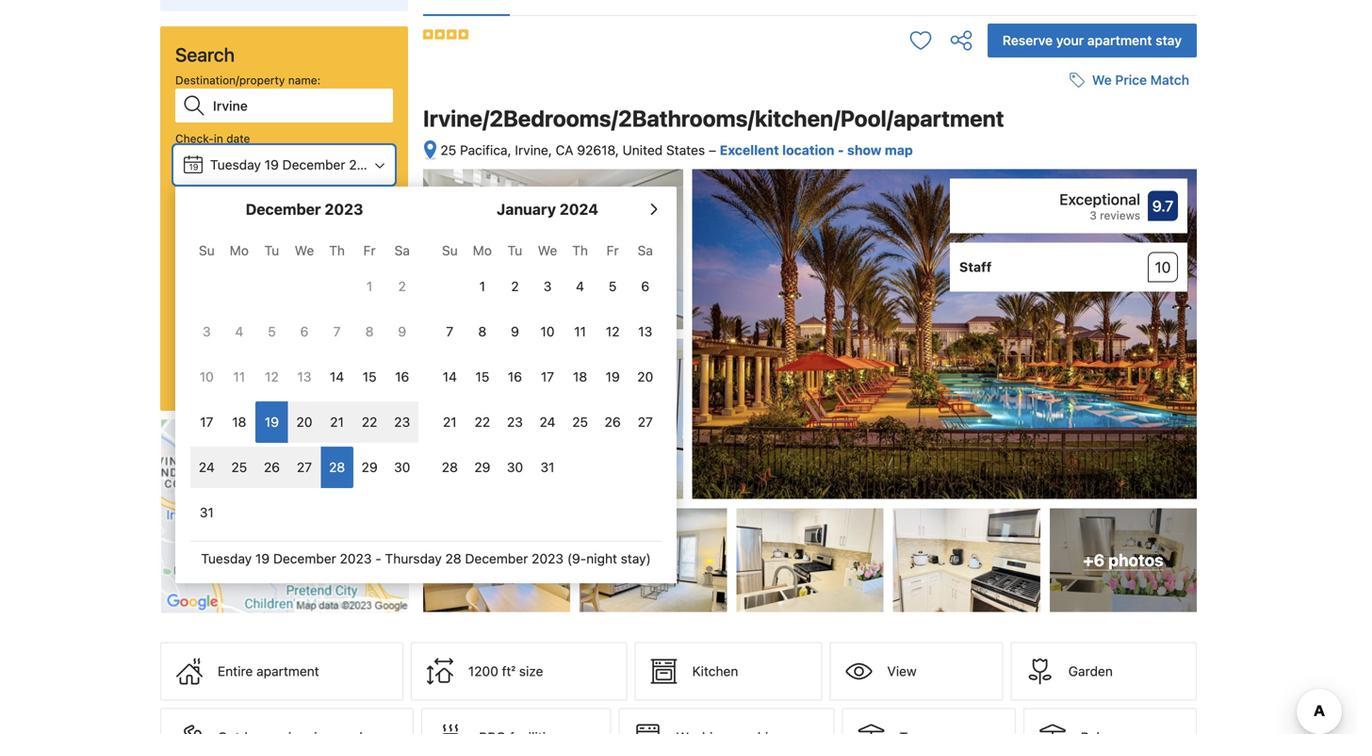 Task type: describe. For each thing, give the bounding box(es) containing it.
tuesday 19 december 2023 - thursday 28 december 2023 (9-night stay)
[[201, 551, 651, 567]]

10 for 10 december 2023 option
[[200, 369, 214, 385]]

kitchen
[[693, 664, 739, 679]]

tu for december 2023
[[265, 243, 279, 258]]

27 for 27 checkbox
[[638, 414, 653, 430]]

24 for 24 option
[[540, 414, 556, 430]]

irvine,
[[515, 142, 552, 158]]

ca
[[556, 142, 574, 158]]

1 horizontal spatial 25
[[441, 142, 457, 158]]

8 December 2023 checkbox
[[353, 311, 386, 353]]

28 inside cell
[[329, 460, 345, 475]]

reserve
[[1003, 33, 1053, 48]]

14 January 2024 checkbox
[[434, 356, 466, 398]]

13 for 13 january 2024 option
[[639, 324, 653, 339]]

+6 photos link
[[1050, 509, 1197, 612]]

fr for 2024
[[607, 243, 619, 258]]

reserve your apartment stay
[[1003, 33, 1182, 48]]

mo for december
[[230, 243, 249, 258]]

10 for 10 january 2024 checkbox
[[541, 324, 555, 339]]

22 cell
[[353, 398, 386, 443]]

tu for january 2024
[[508, 243, 523, 258]]

thursday 28 december 2023 button
[[175, 204, 393, 239]]

0 vertical spatial -
[[838, 142, 844, 158]]

show
[[848, 142, 882, 158]]

21 for 21 checkbox
[[443, 414, 457, 430]]

january 2024
[[497, 200, 599, 218]]

16 January 2024 checkbox
[[499, 356, 531, 398]]

garden
[[1069, 664, 1113, 679]]

mo for january
[[473, 243, 492, 258]]

ft²
[[502, 664, 516, 679]]

name:
[[288, 74, 321, 87]]

date for check-in date
[[226, 132, 250, 145]]

7 for 7 option
[[446, 324, 454, 339]]

24 cell
[[190, 443, 223, 488]]

6 December 2023 checkbox
[[288, 311, 321, 353]]

0 vertical spatial search
[[175, 43, 235, 66]]

2 for december 2023
[[398, 279, 406, 294]]

16 for the 16 december 2023 checkbox
[[395, 369, 409, 385]]

1 for january 2024
[[480, 279, 486, 294]]

apartment inside button
[[257, 664, 319, 679]]

december for thursday 28 december 2023
[[290, 214, 353, 229]]

5 for 5 january 2024 'checkbox'
[[609, 279, 617, 294]]

+6 photos
[[1084, 551, 1164, 570]]

2 December 2023 checkbox
[[386, 266, 419, 307]]

2023 for tuesday 19 december 2023
[[349, 157, 381, 173]]

travelling
[[212, 317, 261, 330]]

exceptional
[[1060, 190, 1141, 208]]

thursday inside button
[[210, 214, 267, 229]]

27 cell
[[288, 443, 321, 488]]

3 January 2024 checkbox
[[531, 266, 564, 307]]

22 January 2024 checkbox
[[466, 402, 499, 443]]

9.7
[[1153, 197, 1174, 215]]

location
[[783, 142, 835, 158]]

4 for 4 option
[[235, 324, 244, 339]]

17 December 2023 checkbox
[[190, 402, 223, 443]]

1200
[[468, 664, 499, 679]]

december for tuesday 19 december 2023 - thursday 28 december 2023 (9-night stay)
[[273, 551, 336, 567]]

6 January 2024 checkbox
[[629, 266, 662, 307]]

5 December 2023 checkbox
[[256, 311, 288, 353]]

work
[[282, 317, 307, 330]]

january
[[497, 200, 556, 218]]

show on map
[[243, 525, 327, 541]]

exceptional 3 reviews
[[1060, 190, 1141, 222]]

i'm
[[192, 317, 209, 330]]

21 January 2024 checkbox
[[434, 402, 466, 443]]

3 inside the exceptional 3 reviews
[[1090, 209, 1097, 222]]

4 for 4 checkbox
[[576, 279, 585, 294]]

we for december 2023
[[295, 243, 314, 258]]

16 for 16 checkbox
[[508, 369, 522, 385]]

26 January 2024 checkbox
[[597, 402, 629, 443]]

28 December 2023 checkbox
[[321, 447, 353, 488]]

your
[[1057, 33, 1084, 48]]

10 January 2024 checkbox
[[531, 311, 564, 353]]

out
[[214, 189, 231, 202]]

23 cell
[[386, 398, 419, 443]]

7 for 7 checkbox
[[333, 324, 341, 339]]

4 December 2023 checkbox
[[223, 311, 256, 353]]

12 for '12' "checkbox" at the left
[[606, 324, 620, 339]]

Where are you going? field
[[206, 89, 393, 123]]

12 January 2024 checkbox
[[597, 311, 629, 353]]

excellent location - show map button
[[720, 142, 913, 158]]

27 for 27 december 2023 checkbox
[[297, 460, 312, 475]]

i'm travelling for work
[[192, 317, 307, 330]]

10 inside "element"
[[1155, 258, 1171, 276]]

29 December 2023 checkbox
[[353, 447, 386, 488]]

we inside dropdown button
[[1093, 72, 1112, 88]]

7 January 2024 checkbox
[[434, 311, 466, 353]]

tuesday for tuesday 19 december 2023 - thursday 28 december 2023 (9-night stay)
[[201, 551, 252, 567]]

search button
[[175, 343, 393, 388]]

15 December 2023 checkbox
[[353, 356, 386, 398]]

25 for 25 december 2023 option
[[231, 460, 247, 475]]

1200 ft² size button
[[411, 642, 627, 701]]

12 for '12 december 2023' option
[[265, 369, 279, 385]]

- inside search section
[[375, 551, 382, 567]]

pacifica,
[[460, 142, 512, 158]]

stay inside search section
[[218, 245, 240, 258]]

1 December 2023 checkbox
[[353, 266, 386, 307]]

we price match button
[[1062, 63, 1197, 97]]

8 January 2024 checkbox
[[466, 311, 499, 353]]

20 January 2024 checkbox
[[629, 356, 662, 398]]

18 for 18 december 2023 checkbox at the bottom of the page
[[232, 414, 246, 430]]

0 vertical spatial map
[[885, 142, 913, 158]]

check- for out
[[175, 189, 214, 202]]

1 vertical spatial night
[[587, 551, 618, 567]]

2023 for thursday 28 december 2023
[[357, 214, 389, 229]]

23 December 2023 checkbox
[[386, 402, 419, 443]]

15 for 15 option
[[476, 369, 490, 385]]

29 for 29 checkbox
[[475, 460, 491, 475]]

(9-
[[567, 551, 587, 567]]

check-in date
[[175, 132, 250, 145]]

25 cell
[[223, 443, 256, 488]]

12 December 2023 checkbox
[[256, 356, 288, 398]]

11 for 11 january 2024 option
[[574, 324, 586, 339]]

sa for 2024
[[638, 243, 653, 258]]

match
[[1151, 72, 1190, 88]]

grid for december
[[190, 232, 419, 534]]

staff
[[960, 259, 992, 275]]

stay inside button
[[1156, 33, 1182, 48]]

show
[[243, 525, 278, 541]]

24 December 2023 checkbox
[[190, 447, 223, 488]]

entire apartment button
[[160, 642, 403, 701]]

3 for 3 december 2023 checkbox
[[203, 324, 211, 339]]

27 December 2023 checkbox
[[288, 447, 321, 488]]

28 left 29 checkbox
[[442, 460, 458, 475]]

irvine/2bedrooms/2bathrooms/kitchen/pool/apartment
[[423, 105, 1005, 131]]

23 January 2024 checkbox
[[499, 402, 531, 443]]

18 January 2024 checkbox
[[564, 356, 597, 398]]

19 up december 2023
[[265, 157, 279, 173]]

search section
[[153, 0, 677, 614]]

2024
[[560, 200, 599, 218]]

1 vertical spatial thursday
[[385, 551, 442, 567]]

31 for '31 january 2024' option
[[541, 460, 555, 475]]

thursday 28 december 2023
[[210, 214, 389, 229]]



Task type: vqa. For each thing, say whether or not it's contained in the screenshot.
2nd 15 from the right
yes



Task type: locate. For each thing, give the bounding box(es) containing it.
12 right 11 january 2024 option
[[606, 324, 620, 339]]

1 grid from the left
[[190, 232, 419, 534]]

26 inside 26 checkbox
[[605, 414, 621, 430]]

1 horizontal spatial stay
[[1156, 33, 1182, 48]]

20 for 20 checkbox
[[638, 369, 654, 385]]

22 December 2023 checkbox
[[353, 402, 386, 443]]

on
[[281, 525, 297, 541]]

2 grid from the left
[[434, 232, 662, 488]]

1 vertical spatial 6
[[300, 324, 309, 339]]

14
[[330, 369, 344, 385], [443, 369, 457, 385]]

8 inside checkbox
[[478, 324, 487, 339]]

2 left '3' 'checkbox'
[[511, 279, 519, 294]]

1 horizontal spatial 27
[[638, 414, 653, 430]]

9 inside 'option'
[[398, 324, 406, 339]]

thursday down "out"
[[210, 214, 267, 229]]

2 vertical spatial 3
[[203, 324, 211, 339]]

17 left 18 "checkbox"
[[541, 369, 554, 385]]

2 for january 2024
[[511, 279, 519, 294]]

fr
[[364, 243, 376, 258], [607, 243, 619, 258]]

17 inside option
[[200, 414, 213, 430]]

23 for 23 option
[[507, 414, 523, 430]]

rated exceptional element
[[960, 188, 1141, 211]]

th up 4 checkbox
[[572, 243, 588, 258]]

click to open map view image
[[423, 140, 437, 161]]

1 vertical spatial apartment
[[257, 664, 319, 679]]

0 horizontal spatial grid
[[190, 232, 419, 534]]

0 vertical spatial 25
[[441, 142, 457, 158]]

92618,
[[577, 142, 619, 158]]

26 for the 26 december 2023 option
[[264, 460, 280, 475]]

1 vertical spatial 17
[[200, 414, 213, 430]]

15 inside checkbox
[[363, 369, 377, 385]]

0 vertical spatial night
[[188, 245, 215, 258]]

26 for 26 checkbox
[[605, 414, 621, 430]]

1 21 from the left
[[330, 414, 344, 430]]

sa for 2023
[[395, 243, 410, 258]]

10 inside checkbox
[[541, 324, 555, 339]]

20 cell
[[288, 398, 321, 443]]

23 for 23 december 2023 'option'
[[394, 414, 410, 430]]

0 vertical spatial 4
[[576, 279, 585, 294]]

1 horizontal spatial 1
[[480, 279, 486, 294]]

2
[[398, 279, 406, 294], [511, 279, 519, 294]]

0 horizontal spatial sa
[[395, 243, 410, 258]]

15 right 14 december 2023 option
[[363, 369, 377, 385]]

25
[[441, 142, 457, 158], [572, 414, 588, 430], [231, 460, 247, 475]]

1 mo from the left
[[230, 243, 249, 258]]

1 horizontal spatial night
[[587, 551, 618, 567]]

4 January 2024 checkbox
[[564, 266, 597, 307]]

2 su from the left
[[442, 243, 458, 258]]

16 right 15 december 2023 checkbox
[[395, 369, 409, 385]]

26 inside option
[[264, 460, 280, 475]]

2 horizontal spatial 10
[[1155, 258, 1171, 276]]

1 vertical spatial 5
[[268, 324, 276, 339]]

we left price
[[1093, 72, 1112, 88]]

1 fr from the left
[[364, 243, 376, 258]]

26 cell
[[256, 443, 288, 488]]

24 right 23 option
[[540, 414, 556, 430]]

13
[[639, 324, 653, 339], [297, 369, 312, 385]]

7 inside checkbox
[[333, 324, 341, 339]]

1 horizontal spatial fr
[[607, 243, 619, 258]]

0 vertical spatial 17
[[541, 369, 554, 385]]

10
[[1155, 258, 1171, 276], [541, 324, 555, 339], [200, 369, 214, 385]]

0 horizontal spatial 25
[[231, 460, 247, 475]]

0 horizontal spatial stay
[[218, 245, 240, 258]]

1 horizontal spatial 20
[[638, 369, 654, 385]]

sa up 2 checkbox
[[395, 243, 410, 258]]

2 fr from the left
[[607, 243, 619, 258]]

26
[[605, 414, 621, 430], [264, 460, 280, 475]]

december for tuesday 19 december 2023
[[282, 157, 346, 173]]

1 vertical spatial 18
[[232, 414, 246, 430]]

5 for 5 option
[[268, 324, 276, 339]]

1 check- from the top
[[175, 132, 214, 145]]

1 horizontal spatial 11
[[574, 324, 586, 339]]

3 left 4 checkbox
[[544, 279, 552, 294]]

18 inside checkbox
[[232, 414, 246, 430]]

2 7 from the left
[[446, 324, 454, 339]]

2 2 from the left
[[511, 279, 519, 294]]

fr up 1 december 2023 option
[[364, 243, 376, 258]]

1 30 from the left
[[394, 460, 410, 475]]

1 2 from the left
[[398, 279, 406, 294]]

0 horizontal spatial 10
[[200, 369, 214, 385]]

19 inside checkbox
[[265, 414, 279, 430]]

30 for 30 checkbox
[[394, 460, 410, 475]]

apartment inside button
[[1088, 33, 1153, 48]]

9 for 9 option
[[511, 324, 519, 339]]

1 horizontal spatial mo
[[473, 243, 492, 258]]

night down check-out date
[[188, 245, 215, 258]]

mo up 1 option
[[473, 243, 492, 258]]

1 horizontal spatial 12
[[606, 324, 620, 339]]

1 vertical spatial 3
[[544, 279, 552, 294]]

1 horizontal spatial 23
[[507, 414, 523, 430]]

15 inside option
[[476, 369, 490, 385]]

apartment right the entire
[[257, 664, 319, 679]]

14 inside option
[[443, 369, 457, 385]]

17 for 17 option
[[541, 369, 554, 385]]

0 horizontal spatial tu
[[265, 243, 279, 258]]

20 right 19 december 2023 checkbox
[[297, 414, 313, 430]]

7 December 2023 checkbox
[[321, 311, 353, 353]]

apartment
[[1088, 33, 1153, 48], [257, 664, 319, 679]]

tuesday down in
[[210, 157, 261, 173]]

1 horizontal spatial su
[[442, 243, 458, 258]]

2 9 from the left
[[511, 324, 519, 339]]

0 horizontal spatial 5
[[268, 324, 276, 339]]

22 for 22 january 2024 option
[[475, 414, 490, 430]]

14 right 13 december 2023 option
[[330, 369, 344, 385]]

1 23 from the left
[[394, 414, 410, 430]]

0 horizontal spatial we
[[295, 243, 314, 258]]

1 January 2024 checkbox
[[466, 266, 499, 307]]

fr up 5 january 2024 'checkbox'
[[607, 243, 619, 258]]

we up '3' 'checkbox'
[[538, 243, 557, 258]]

25 December 2023 checkbox
[[223, 447, 256, 488]]

we price match
[[1093, 72, 1190, 88]]

24 inside 24 december 2023 'option'
[[199, 460, 215, 475]]

th
[[329, 243, 345, 258], [572, 243, 588, 258]]

- down 29 december 2023 option
[[375, 551, 382, 567]]

16 right 15 option
[[508, 369, 522, 385]]

10 left 11 option
[[200, 369, 214, 385]]

1 vertical spatial 27
[[297, 460, 312, 475]]

25 left 26 checkbox
[[572, 414, 588, 430]]

20 right 19 option
[[638, 369, 654, 385]]

1 9 from the left
[[398, 324, 406, 339]]

1 vertical spatial -
[[375, 551, 382, 567]]

20 for 20 december 2023 'option'
[[297, 414, 313, 430]]

1 vertical spatial 31
[[200, 505, 214, 520]]

destination/property name:
[[175, 74, 321, 87]]

18 inside "checkbox"
[[573, 369, 588, 385]]

10 right 9 option
[[541, 324, 555, 339]]

0 vertical spatial 6
[[641, 279, 650, 294]]

2 th from the left
[[572, 243, 588, 258]]

size
[[519, 664, 543, 679]]

29 inside option
[[362, 460, 378, 475]]

6 for 6 december 2023 option
[[300, 324, 309, 339]]

su
[[199, 243, 215, 258], [442, 243, 458, 258]]

tu
[[265, 243, 279, 258], [508, 243, 523, 258]]

9 right the 8 january 2024 checkbox
[[511, 324, 519, 339]]

su up 7 option
[[442, 243, 458, 258]]

0 horizontal spatial 9
[[398, 324, 406, 339]]

grid for january
[[434, 232, 662, 488]]

1 horizontal spatial 21
[[443, 414, 457, 430]]

12 inside '12 december 2023' option
[[265, 369, 279, 385]]

15 January 2024 checkbox
[[466, 356, 499, 398]]

11 inside option
[[233, 369, 245, 385]]

th down thursday 28 december 2023
[[329, 243, 345, 258]]

27
[[638, 414, 653, 430], [297, 460, 312, 475]]

27 January 2024 checkbox
[[629, 402, 662, 443]]

1 horizontal spatial sa
[[638, 243, 653, 258]]

9-
[[175, 245, 188, 258]]

0 horizontal spatial mo
[[230, 243, 249, 258]]

date
[[226, 132, 250, 145], [234, 189, 258, 202]]

9 December 2023 checkbox
[[386, 311, 419, 353]]

21 left 22 january 2024 option
[[443, 414, 457, 430]]

6 for 6 january 2024 option
[[641, 279, 650, 294]]

30 right 29 december 2023 option
[[394, 460, 410, 475]]

1 horizontal spatial 3
[[544, 279, 552, 294]]

map inside search section
[[300, 525, 327, 541]]

december inside button
[[290, 214, 353, 229]]

2 horizontal spatial 25
[[572, 414, 588, 430]]

stay)
[[621, 551, 651, 567]]

15 right 14 january 2024 option
[[476, 369, 490, 385]]

20 December 2023 checkbox
[[288, 402, 321, 443]]

8 for 8 december 2023 option
[[366, 324, 374, 339]]

+6
[[1084, 551, 1105, 570]]

18 for 18 "checkbox"
[[573, 369, 588, 385]]

1 vertical spatial 20
[[297, 414, 313, 430]]

3 for '3' 'checkbox'
[[544, 279, 552, 294]]

1 horizontal spatial 22
[[475, 414, 490, 430]]

31
[[541, 460, 555, 475], [200, 505, 214, 520]]

0 vertical spatial 26
[[605, 414, 621, 430]]

13 right '12 december 2023' option
[[297, 369, 312, 385]]

4 inside checkbox
[[576, 279, 585, 294]]

29 January 2024 checkbox
[[466, 447, 499, 488]]

0 horizontal spatial thursday
[[210, 214, 267, 229]]

14 for 14 december 2023 option
[[330, 369, 344, 385]]

0 horizontal spatial 6
[[300, 324, 309, 339]]

19 right 18 "checkbox"
[[606, 369, 620, 385]]

9-night stay
[[175, 245, 240, 258]]

26 right 25 'option'
[[605, 414, 621, 430]]

1 horizontal spatial 16
[[508, 369, 522, 385]]

12 inside '12' "checkbox"
[[606, 324, 620, 339]]

0 vertical spatial 31
[[541, 460, 555, 475]]

11 January 2024 checkbox
[[564, 311, 597, 353]]

25 pacifica, irvine, ca 92618, united states – excellent location - show map
[[441, 142, 913, 158]]

25 inside 'option'
[[572, 414, 588, 430]]

0 horizontal spatial 22
[[362, 414, 378, 430]]

2 inside option
[[511, 279, 519, 294]]

tuesday
[[210, 157, 261, 173], [201, 551, 252, 567]]

photos
[[1109, 551, 1164, 570]]

search inside button
[[260, 357, 308, 375]]

0 vertical spatial 27
[[638, 414, 653, 430]]

- left show
[[838, 142, 844, 158]]

31 for 31 december 2023 option
[[200, 505, 214, 520]]

27 right the 26 december 2023 option
[[297, 460, 312, 475]]

night left stay)
[[587, 551, 618, 567]]

check- up check-out date
[[175, 132, 214, 145]]

26 right 25 december 2023 option
[[264, 460, 280, 475]]

10 December 2023 checkbox
[[190, 356, 223, 398]]

2 January 2024 checkbox
[[499, 266, 531, 307]]

states
[[667, 142, 705, 158]]

2023 for tuesday 19 december 2023 - thursday 28 december 2023 (9-night stay)
[[340, 551, 372, 567]]

3
[[1090, 209, 1097, 222], [544, 279, 552, 294], [203, 324, 211, 339]]

0 vertical spatial 5
[[609, 279, 617, 294]]

29 right 28 checkbox
[[362, 460, 378, 475]]

5 left 'work'
[[268, 324, 276, 339]]

22 left 23 option
[[475, 414, 490, 430]]

30 December 2023 checkbox
[[386, 447, 419, 488]]

we
[[1093, 72, 1112, 88], [295, 243, 314, 258], [538, 243, 557, 258]]

1 vertical spatial search
[[260, 357, 308, 375]]

2 horizontal spatial we
[[1093, 72, 1112, 88]]

su for december
[[199, 243, 215, 258]]

2 vertical spatial 10
[[200, 369, 214, 385]]

0 horizontal spatial 27
[[297, 460, 312, 475]]

search up destination/property
[[175, 43, 235, 66]]

30 inside checkbox
[[394, 460, 410, 475]]

10 inside option
[[200, 369, 214, 385]]

31 down 24 december 2023 'option'
[[200, 505, 214, 520]]

1 tu from the left
[[265, 243, 279, 258]]

–
[[709, 142, 716, 158]]

2 15 from the left
[[476, 369, 490, 385]]

2 23 from the left
[[507, 414, 523, 430]]

23 right the 22 december 2023 option
[[394, 414, 410, 430]]

united
[[623, 142, 663, 158]]

11
[[574, 324, 586, 339], [233, 369, 245, 385]]

24
[[540, 414, 556, 430], [199, 460, 215, 475]]

1 vertical spatial date
[[234, 189, 258, 202]]

map
[[885, 142, 913, 158], [300, 525, 327, 541]]

1
[[367, 279, 373, 294], [480, 279, 486, 294]]

1 th from the left
[[329, 243, 345, 258]]

19 inside option
[[606, 369, 620, 385]]

scored 9.7 element
[[1148, 191, 1179, 221]]

11 right 10 december 2023 option
[[233, 369, 245, 385]]

0 horizontal spatial 1
[[367, 279, 373, 294]]

for
[[264, 317, 279, 330]]

show on map button
[[160, 419, 410, 614], [228, 516, 342, 550]]

28 January 2024 checkbox
[[434, 447, 466, 488]]

0 horizontal spatial 7
[[333, 324, 341, 339]]

6 right 5 option
[[300, 324, 309, 339]]

2023 left click to open map view image
[[349, 157, 381, 173]]

11 for 11 option
[[233, 369, 245, 385]]

9 right 8 december 2023 option
[[398, 324, 406, 339]]

9
[[398, 324, 406, 339], [511, 324, 519, 339]]

scored 10 element
[[1148, 252, 1179, 282]]

21 inside checkbox
[[443, 414, 457, 430]]

17 for '17 december 2023' option
[[200, 414, 213, 430]]

29 inside checkbox
[[475, 460, 491, 475]]

apartment up we price match dropdown button
[[1088, 33, 1153, 48]]

20 inside 'option'
[[297, 414, 313, 430]]

19 December 2023 checkbox
[[256, 402, 288, 443]]

22 for the 22 december 2023 option
[[362, 414, 378, 430]]

1 horizontal spatial map
[[885, 142, 913, 158]]

15 for 15 december 2023 checkbox
[[363, 369, 377, 385]]

2 check- from the top
[[175, 189, 214, 202]]

0 vertical spatial date
[[226, 132, 250, 145]]

18 right '17 december 2023' option
[[232, 414, 246, 430]]

2 14 from the left
[[443, 369, 457, 385]]

15
[[363, 369, 377, 385], [476, 369, 490, 385]]

21 December 2023 checkbox
[[321, 402, 353, 443]]

date for check-out date
[[234, 189, 258, 202]]

thursday down 30 checkbox
[[385, 551, 442, 567]]

december 2023
[[246, 200, 363, 218]]

9 inside option
[[511, 324, 519, 339]]

2 29 from the left
[[475, 460, 491, 475]]

9 January 2024 checkbox
[[499, 311, 531, 353]]

25 left the 26 december 2023 option
[[231, 460, 247, 475]]

2 tu from the left
[[508, 243, 523, 258]]

11 right 10 january 2024 checkbox
[[574, 324, 586, 339]]

th for 2023
[[329, 243, 345, 258]]

th for 2024
[[572, 243, 588, 258]]

25 January 2024 checkbox
[[564, 402, 597, 443]]

11 inside option
[[574, 324, 586, 339]]

check-
[[175, 132, 214, 145], [175, 189, 214, 202]]

1 su from the left
[[199, 243, 215, 258]]

13 for 13 december 2023 option
[[297, 369, 312, 385]]

17
[[541, 369, 554, 385], [200, 414, 213, 430]]

reviews
[[1100, 209, 1141, 222]]

check-out date
[[175, 189, 258, 202]]

13 inside 13 december 2023 option
[[297, 369, 312, 385]]

1 left the 2 option
[[480, 279, 486, 294]]

date right in
[[226, 132, 250, 145]]

4 right 3 december 2023 checkbox
[[235, 324, 244, 339]]

tu up the 2 option
[[508, 243, 523, 258]]

1 vertical spatial 4
[[235, 324, 244, 339]]

view
[[888, 664, 917, 679]]

24 left 25 december 2023 option
[[199, 460, 215, 475]]

4 inside option
[[235, 324, 244, 339]]

sa up 6 january 2024 option
[[638, 243, 653, 258]]

19 January 2024 checkbox
[[597, 356, 629, 398]]

kitchen button
[[635, 642, 823, 701]]

14 inside option
[[330, 369, 344, 385]]

28 down tuesday 19 december 2023
[[271, 214, 287, 229]]

1 horizontal spatial 18
[[573, 369, 588, 385]]

29 right 28 january 2024 checkbox
[[475, 460, 491, 475]]

in
[[214, 132, 223, 145]]

12 left 13 december 2023 option
[[265, 369, 279, 385]]

2 8 from the left
[[478, 324, 487, 339]]

1 horizontal spatial 4
[[576, 279, 585, 294]]

1 horizontal spatial apartment
[[1088, 33, 1153, 48]]

2 inside checkbox
[[398, 279, 406, 294]]

1 8 from the left
[[366, 324, 374, 339]]

0 horizontal spatial 30
[[394, 460, 410, 475]]

7
[[333, 324, 341, 339], [446, 324, 454, 339]]

1 vertical spatial 25
[[572, 414, 588, 430]]

31 January 2024 checkbox
[[531, 447, 564, 488]]

17 inside option
[[541, 369, 554, 385]]

31 December 2023 checkbox
[[190, 492, 223, 534]]

29
[[362, 460, 378, 475], [475, 460, 491, 475]]

1 1 from the left
[[367, 279, 373, 294]]

tuesday 19 december 2023
[[210, 157, 381, 173]]

16
[[395, 369, 409, 385], [508, 369, 522, 385]]

28 cell
[[321, 443, 353, 488]]

23
[[394, 414, 410, 430], [507, 414, 523, 430]]

2 sa from the left
[[638, 243, 653, 258]]

2 1 from the left
[[480, 279, 486, 294]]

1 for december 2023
[[367, 279, 373, 294]]

0 horizontal spatial night
[[188, 245, 215, 258]]

26 December 2023 checkbox
[[256, 447, 288, 488]]

fr for 2023
[[364, 243, 376, 258]]

map right show
[[885, 142, 913, 158]]

1 vertical spatial 13
[[297, 369, 312, 385]]

0 horizontal spatial 26
[[264, 460, 280, 475]]

1 horizontal spatial 2
[[511, 279, 519, 294]]

11 December 2023 checkbox
[[223, 356, 256, 398]]

3 inside 3 december 2023 checkbox
[[203, 324, 211, 339]]

16 December 2023 checkbox
[[386, 356, 419, 398]]

14 December 2023 checkbox
[[321, 356, 353, 398]]

23 inside 23 december 2023 'option'
[[394, 414, 410, 430]]

2023 left (9-
[[532, 551, 564, 567]]

28 inside button
[[271, 214, 287, 229]]

18 December 2023 checkbox
[[223, 402, 256, 443]]

0 horizontal spatial 29
[[362, 460, 378, 475]]

21 for 21 december 2023 checkbox
[[330, 414, 344, 430]]

22 right 21 december 2023 checkbox
[[362, 414, 378, 430]]

date right "out"
[[234, 189, 258, 202]]

13 January 2024 checkbox
[[629, 311, 662, 353]]

5 January 2024 checkbox
[[597, 266, 629, 307]]

8 for the 8 january 2024 checkbox
[[478, 324, 487, 339]]

map right on
[[300, 525, 327, 541]]

30 inside checkbox
[[507, 460, 523, 475]]

0 horizontal spatial 2
[[398, 279, 406, 294]]

1 15 from the left
[[363, 369, 377, 385]]

2023 up 1 december 2023 option
[[357, 214, 389, 229]]

1 horizontal spatial 8
[[478, 324, 487, 339]]

19 cell
[[256, 398, 288, 443]]

24 for 24 december 2023 'option'
[[199, 460, 215, 475]]

22 inside cell
[[362, 414, 378, 430]]

reserve your apartment stay button
[[988, 24, 1197, 58]]

0 vertical spatial 13
[[639, 324, 653, 339]]

5 inside option
[[268, 324, 276, 339]]

14 for 14 january 2024 option
[[443, 369, 457, 385]]

27 right 26 checkbox
[[638, 414, 653, 430]]

17 left 18 december 2023 checkbox at the bottom of the page
[[200, 414, 213, 430]]

28 right 27 december 2023 checkbox
[[329, 460, 345, 475]]

1200 ft² size
[[468, 664, 543, 679]]

5
[[609, 279, 617, 294], [268, 324, 276, 339]]

2023 down tuesday 19 december 2023
[[325, 200, 363, 218]]

19 down the check-in date
[[189, 162, 199, 172]]

entire apartment
[[218, 664, 319, 679]]

0 horizontal spatial 8
[[366, 324, 374, 339]]

we for january 2024
[[538, 243, 557, 258]]

21
[[330, 414, 344, 430], [443, 414, 457, 430]]

0 vertical spatial thursday
[[210, 214, 267, 229]]

0 horizontal spatial su
[[199, 243, 215, 258]]

30 for 30 january 2024 checkbox
[[507, 460, 523, 475]]

25 inside option
[[231, 460, 247, 475]]

1 horizontal spatial 9
[[511, 324, 519, 339]]

5 right 4 checkbox
[[609, 279, 617, 294]]

0 horizontal spatial search
[[175, 43, 235, 66]]

december
[[282, 157, 346, 173], [246, 200, 321, 218], [290, 214, 353, 229], [273, 551, 336, 567], [465, 551, 528, 567]]

2 vertical spatial 25
[[231, 460, 247, 475]]

22
[[362, 414, 378, 430], [475, 414, 490, 430]]

excellent
[[720, 142, 779, 158]]

4
[[576, 279, 585, 294], [235, 324, 244, 339]]

we down thursday 28 december 2023
[[295, 243, 314, 258]]

0 vertical spatial 20
[[638, 369, 654, 385]]

23 inside 23 option
[[507, 414, 523, 430]]

25 for 25 'option'
[[572, 414, 588, 430]]

1 16 from the left
[[395, 369, 409, 385]]

2 22 from the left
[[475, 414, 490, 430]]

1 22 from the left
[[362, 414, 378, 430]]

mo down thursday 28 december 2023 button
[[230, 243, 249, 258]]

check- for in
[[175, 132, 214, 145]]

2 mo from the left
[[473, 243, 492, 258]]

6 right 5 january 2024 'checkbox'
[[641, 279, 650, 294]]

29 for 29 december 2023 option
[[362, 460, 378, 475]]

5 inside 'checkbox'
[[609, 279, 617, 294]]

2023
[[349, 157, 381, 173], [325, 200, 363, 218], [357, 214, 389, 229], [340, 551, 372, 567], [532, 551, 564, 567]]

1 7 from the left
[[333, 324, 341, 339]]

price
[[1116, 72, 1147, 88]]

3 left travelling
[[203, 324, 211, 339]]

1 horizontal spatial thursday
[[385, 551, 442, 567]]

20
[[638, 369, 654, 385], [297, 414, 313, 430]]

19 right 18 december 2023 checkbox at the bottom of the page
[[265, 414, 279, 430]]

0 vertical spatial 12
[[606, 324, 620, 339]]

garden button
[[1011, 642, 1197, 701]]

check- up 9-
[[175, 189, 214, 202]]

grid
[[190, 232, 419, 534], [434, 232, 662, 488]]

19 down show
[[255, 551, 270, 567]]

mo
[[230, 243, 249, 258], [473, 243, 492, 258]]

8 inside option
[[366, 324, 374, 339]]

sa
[[395, 243, 410, 258], [638, 243, 653, 258]]

10 down scored 9.7 element
[[1155, 258, 1171, 276]]

30 January 2024 checkbox
[[499, 447, 531, 488]]

27 inside cell
[[297, 460, 312, 475]]

stay up the match
[[1156, 33, 1182, 48]]

2 21 from the left
[[443, 414, 457, 430]]

entire
[[218, 664, 253, 679]]

21 left the 22 december 2023 option
[[330, 414, 344, 430]]

2 30 from the left
[[507, 460, 523, 475]]

2 16 from the left
[[508, 369, 522, 385]]

8 right 7 option
[[478, 324, 487, 339]]

17 January 2024 checkbox
[[531, 356, 564, 398]]

24 January 2024 checkbox
[[531, 402, 564, 443]]

8
[[366, 324, 374, 339], [478, 324, 487, 339]]

0 horizontal spatial th
[[329, 243, 345, 258]]

view button
[[830, 642, 1004, 701]]

2023 inside button
[[357, 214, 389, 229]]

12
[[606, 324, 620, 339], [265, 369, 279, 385]]

3 inside '3' 'checkbox'
[[544, 279, 552, 294]]

1 vertical spatial map
[[300, 525, 327, 541]]

23 left 24 option
[[507, 414, 523, 430]]

20 inside checkbox
[[638, 369, 654, 385]]

13 inside 13 january 2024 option
[[639, 324, 653, 339]]

13 December 2023 checkbox
[[288, 356, 321, 398]]

0 horizontal spatial map
[[300, 525, 327, 541]]

1 sa from the left
[[395, 243, 410, 258]]

1 vertical spatial check-
[[175, 189, 214, 202]]

1 14 from the left
[[330, 369, 344, 385]]

su right 9-
[[199, 243, 215, 258]]

8 right 7 checkbox
[[366, 324, 374, 339]]

21 cell
[[321, 398, 353, 443]]

25 right click to open map view image
[[441, 142, 457, 158]]

9 for 9 december 2023 'option'
[[398, 324, 406, 339]]

1 horizontal spatial 14
[[443, 369, 457, 385]]

1 left 2 checkbox
[[367, 279, 373, 294]]

18 right 17 option
[[573, 369, 588, 385]]

6
[[641, 279, 650, 294], [300, 324, 309, 339]]

0 vertical spatial 11
[[574, 324, 586, 339]]

stay
[[1156, 33, 1182, 48], [218, 245, 240, 258]]

1 horizontal spatial 5
[[609, 279, 617, 294]]

21 inside checkbox
[[330, 414, 344, 430]]

28 down 28 january 2024 checkbox
[[446, 551, 462, 567]]

30 right 29 checkbox
[[507, 460, 523, 475]]

1 vertical spatial 26
[[264, 460, 280, 475]]

2023 down 29 december 2023 option
[[340, 551, 372, 567]]

7 inside option
[[446, 324, 454, 339]]

destination/property
[[175, 74, 285, 87]]

tuesday down show
[[201, 551, 252, 567]]

1 horizontal spatial grid
[[434, 232, 662, 488]]

1 vertical spatial tuesday
[[201, 551, 252, 567]]

18
[[573, 369, 588, 385], [232, 414, 246, 430]]

tuesday for tuesday 19 december 2023
[[210, 157, 261, 173]]

1 horizontal spatial 24
[[540, 414, 556, 430]]

24 inside 24 option
[[540, 414, 556, 430]]

1 29 from the left
[[362, 460, 378, 475]]

3 December 2023 checkbox
[[190, 311, 223, 353]]

2 horizontal spatial 3
[[1090, 209, 1097, 222]]

1 horizontal spatial tu
[[508, 243, 523, 258]]

0 horizontal spatial 11
[[233, 369, 245, 385]]

1 horizontal spatial search
[[260, 357, 308, 375]]

14 left 15 option
[[443, 369, 457, 385]]

su for january
[[442, 243, 458, 258]]



